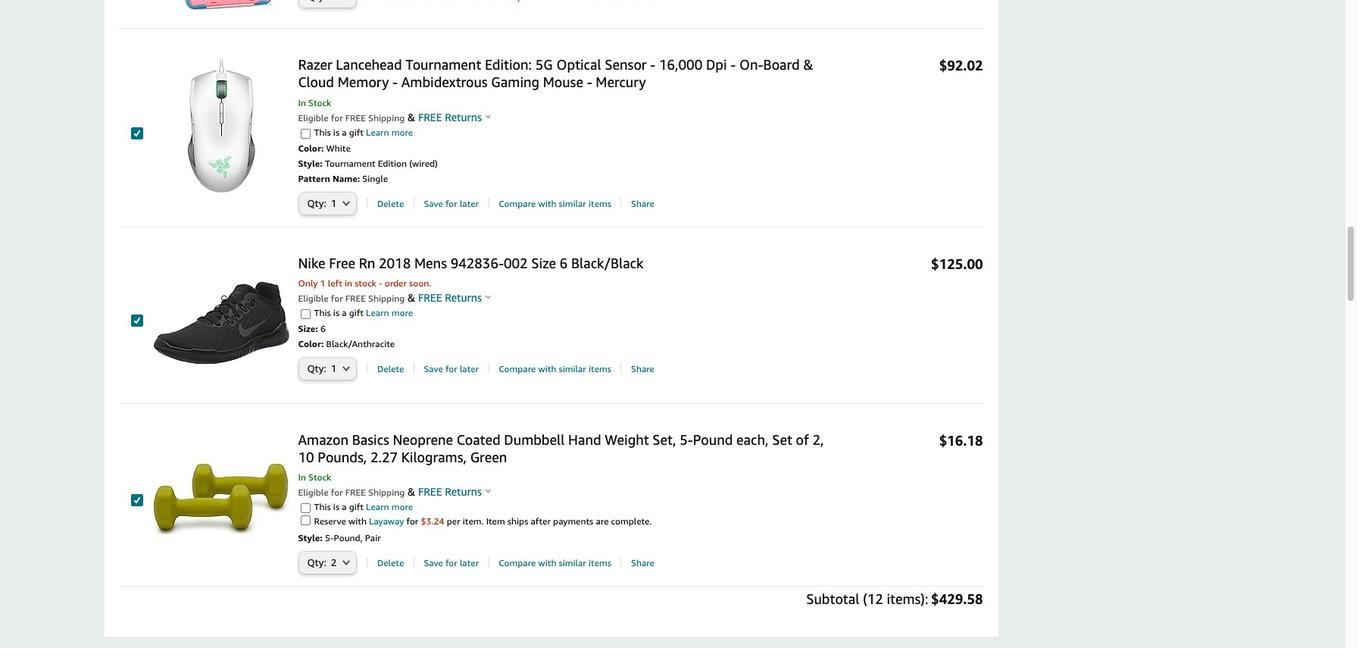 Task type: locate. For each thing, give the bounding box(es) containing it.
1 vertical spatial in
[[298, 472, 306, 483]]

this up 'reserve'
[[314, 501, 331, 513]]

is up size: 6 color: black/anthracite
[[333, 307, 340, 318]]

1 vertical spatial style:
[[298, 532, 323, 544]]

shipping up layaway
[[368, 487, 405, 498]]

0 vertical spatial 1
[[331, 197, 337, 209]]

3 this is a gift learn more from the top
[[314, 501, 413, 513]]

2 vertical spatial returns
[[445, 485, 482, 498]]

3 gift from the top
[[349, 501, 364, 513]]

color: inside size: 6 color: black/anthracite
[[298, 338, 324, 349]]

mens
[[415, 254, 447, 271]]

1 vertical spatial this is a gift learn more
[[314, 307, 413, 318]]

tablet for toddlers tablet android kids tablet with wifi dual camera 32gb storage 1024 x 600 screen parental control google playstore youtube netflix for boys girls android 10, opens in a new tab image
[[153, 0, 289, 16]]

shipping for rn
[[368, 293, 405, 304]]

| image left delete razer lancehead tournament edition: 5g optical sensor - 16,000 dpi - on-board &amp; cloud memory - ambidextrous gaming mouse - mercury submit
[[367, 197, 368, 208]]

returns down nike free rn 2018 mens 942836-002 size 6 black/black
[[445, 291, 482, 304]]

1 free returns button from the top
[[416, 110, 491, 125]]

share up black/black at the left of the page
[[631, 197, 655, 209]]

stock down 10
[[308, 472, 331, 483]]

2 this is a gift learn more from the top
[[314, 307, 413, 318]]

dropdown image down name:
[[343, 200, 350, 206]]

0 vertical spatial returns
[[445, 110, 482, 123]]

0 vertical spatial tournament
[[406, 56, 482, 73]]

free
[[329, 254, 355, 271]]

set,
[[653, 431, 676, 448]]

subtotal (12 items): $429.58
[[807, 591, 983, 607]]

Compare with similar items Razer Lancehead Tournament Edition: 5G Optical Sensor - 16,000 Dpi - On-Board &amp; Cloud Memory - Ambidextrous Gaming Mouse - Mercury submit
[[499, 197, 612, 210]]

1 vertical spatial tournament
[[325, 157, 376, 169]]

1 vertical spatial 5-
[[325, 532, 334, 544]]

kilograms,
[[401, 449, 467, 465]]

for
[[331, 112, 343, 123], [331, 293, 343, 304], [331, 487, 343, 498], [407, 516, 419, 527]]

qty:
[[300, 192, 321, 205], [307, 197, 326, 209], [300, 358, 321, 371], [307, 362, 326, 374], [300, 552, 321, 565], [307, 557, 326, 569]]

6 right size
[[560, 254, 568, 271]]

| image left delete amazon basics neoprene coated dumbbell hand weight set, 5-pound each, set of 2, 10 pounds, 2.27 kilograms, green submit
[[367, 557, 368, 568]]

0 vertical spatial style:
[[298, 157, 323, 169]]

tournament inside the color: white style: tournament edition (wired) pattern name: single
[[325, 157, 376, 169]]

gift for lancehead
[[349, 126, 364, 138]]

& down soon.
[[408, 291, 416, 304]]

learn more link
[[364, 126, 413, 138], [364, 307, 413, 318], [364, 501, 413, 513]]

style:
[[298, 157, 323, 169], [298, 532, 323, 544]]

(wired)
[[409, 157, 438, 169]]

1 learn from the top
[[366, 126, 389, 138]]

reserve
[[314, 516, 346, 527]]

more
[[392, 126, 413, 138], [392, 307, 413, 318], [392, 501, 413, 513]]

2 style: from the top
[[298, 532, 323, 544]]

share up weight
[[631, 363, 655, 374]]

returns for 2018
[[445, 291, 482, 304]]

amazon basics neoprene coated dumbbell hand weight set, 5-pound each, set of 2, 10 pounds, 2.27 kilograms, green
[[298, 431, 824, 465]]

6 right size:
[[321, 323, 326, 334]]

share down complete.
[[631, 557, 655, 569]]

learn for rn
[[366, 307, 389, 318]]

- down optical
[[587, 74, 592, 90]]

name:
[[333, 172, 360, 184]]

edition:
[[485, 56, 532, 73]]

a up white
[[342, 126, 347, 138]]

& for razer lancehead tournament edition: 5g optical sensor - 16,000 dpi - on-board & cloud memory - ambidextrous gaming mouse - mercury
[[408, 110, 416, 123]]

0 vertical spatial share
[[631, 197, 655, 209]]

1 share from the top
[[631, 197, 655, 209]]

3 this from the top
[[314, 501, 331, 513]]

3 shipping from the top
[[368, 487, 405, 498]]

a up 'reserve'
[[342, 501, 347, 513]]

1 popover image from the top
[[486, 114, 491, 118]]

- down lancehead
[[393, 74, 398, 90]]

| image left delete tablet for toddlers tablet android kids tablet with wifi dual camera 32gb storage 1024 x 600 screen parental control google playstore youtube netflix for boys girls android 10 submit
[[367, 0, 368, 1]]

eligible for free shipping down in
[[298, 293, 405, 304]]

free returns button for edition:
[[416, 110, 491, 125]]

mercury
[[596, 74, 646, 90]]

2 vertical spatial learn more link
[[364, 501, 413, 513]]

1 stock from the top
[[308, 97, 331, 108]]

2 this from the top
[[314, 307, 331, 318]]

gift
[[349, 126, 364, 138], [349, 307, 364, 318], [349, 501, 364, 513]]

2 qty: 1 from the top
[[307, 362, 337, 374]]

pound,
[[334, 532, 363, 544]]

for up 'reserve'
[[331, 487, 343, 498]]

nike
[[298, 254, 326, 271]]

1 vertical spatial is
[[333, 307, 340, 318]]

Delete Nike Free Rn 2018 Mens 942836-002 Size 6 Black/Black submit
[[377, 363, 404, 375]]

popover image
[[486, 489, 491, 493]]

0 vertical spatial in
[[298, 97, 306, 108]]

1 vertical spatial popover image
[[486, 295, 491, 299]]

checkbox image
[[131, 127, 143, 139], [131, 315, 143, 327]]

Save for later Tablet for Toddlers Tablet Android Kids Tablet with WiFi Dual Camera 32GB Storage 1024 x 600 Screen Parental Control Google Playstore YouTube Netflix for Boys Girls Android 10 submit
[[424, 0, 479, 3]]

this is a gift learn more up white
[[314, 126, 413, 138]]

1 down name:
[[331, 197, 337, 209]]

0 vertical spatial share link
[[631, 197, 655, 210]]

& right board
[[804, 56, 814, 73]]

2 checkbox image from the top
[[131, 315, 143, 327]]

is up 'reserve'
[[333, 501, 340, 513]]

a for lancehead
[[342, 126, 347, 138]]

free returns up per
[[416, 485, 482, 498]]

0 vertical spatial a
[[342, 126, 347, 138]]

style: 5-pound, pair
[[298, 532, 381, 544]]

Delete Tablet for Toddlers Tablet Android Kids Tablet with WiFi Dual Camera 32GB Storage 1024 x 600 Screen Parental Control Google Playstore YouTube Netflix for Boys Girls Android 10 submit
[[377, 0, 404, 3]]

share link up black/black at the left of the page
[[631, 197, 655, 210]]

2 vertical spatial 1
[[331, 362, 337, 374]]

eligible down cloud
[[298, 112, 329, 123]]

share link
[[631, 197, 655, 210], [631, 363, 655, 375], [631, 557, 655, 569]]

1 checkbox image from the top
[[131, 127, 143, 139]]

3 learn from the top
[[366, 501, 389, 513]]

razer lancehead tournament edition: 5g optical sensor - 16,000 dpi - on-board & cloud memory - ambidextrous gaming mouse - mercury link
[[298, 56, 837, 91]]

None checkbox
[[301, 129, 310, 138], [301, 504, 310, 513], [301, 516, 310, 525], [301, 129, 310, 138], [301, 504, 310, 513], [301, 516, 310, 525]]

5g
[[536, 56, 553, 73]]

1
[[331, 197, 337, 209], [320, 277, 326, 289], [331, 362, 337, 374]]

tournament up "ambidextrous"
[[406, 56, 482, 73]]

0 vertical spatial learn
[[366, 126, 389, 138]]

popover image
[[486, 114, 491, 118], [486, 295, 491, 299]]

None checkbox
[[301, 309, 310, 319]]

1 vertical spatial color:
[[298, 338, 324, 349]]

payments
[[553, 516, 594, 527]]

color: white style: tournament edition (wired) pattern name: single
[[298, 142, 438, 184]]

mouse
[[543, 74, 584, 90]]

0 vertical spatial is
[[333, 126, 340, 138]]

2 shipping from the top
[[368, 293, 405, 304]]

memory
[[338, 74, 389, 90]]

only 1 left in stock - order soon.
[[298, 277, 431, 289]]

share
[[631, 197, 655, 209], [631, 363, 655, 374], [631, 557, 655, 569]]

0 vertical spatial this is a gift learn more
[[314, 126, 413, 138]]

for for nike
[[331, 293, 343, 304]]

2 vertical spatial learn
[[366, 501, 389, 513]]

| image up sensor
[[621, 0, 622, 1]]

2 learn from the top
[[366, 307, 389, 318]]

2 dropdown image from the top
[[343, 560, 350, 566]]

optical
[[557, 56, 601, 73]]

qty: 1 left dropdown icon
[[307, 362, 337, 374]]

2 vertical spatial gift
[[349, 501, 364, 513]]

-
[[650, 56, 656, 73], [731, 56, 736, 73], [393, 74, 398, 90], [587, 74, 592, 90], [379, 277, 382, 289]]

free down "ambidextrous"
[[418, 110, 442, 123]]

with
[[349, 516, 367, 527]]

0 vertical spatial checkbox image
[[131, 127, 143, 139]]

for up white
[[331, 112, 343, 123]]

nike free rn 2018 mens 942836-002 size 6 black/black
[[298, 254, 644, 271]]

2 share from the top
[[631, 363, 655, 374]]

eligible for free shipping up with
[[298, 487, 405, 498]]

for down the left
[[331, 293, 343, 304]]

gift up white
[[349, 126, 364, 138]]

learn more link up layaway
[[364, 501, 413, 513]]

0 horizontal spatial 6
[[321, 323, 326, 334]]

0 horizontal spatial tournament
[[325, 157, 376, 169]]

style: up pattern
[[298, 157, 323, 169]]

5- right set, at left
[[680, 431, 693, 448]]

gift up with
[[349, 501, 364, 513]]

1 is from the top
[[333, 126, 340, 138]]

0 vertical spatial qty: 1
[[307, 197, 337, 209]]

learn more link up edition at the left top
[[364, 126, 413, 138]]

1 returns from the top
[[445, 110, 482, 123]]

2 free returns from the top
[[416, 291, 482, 304]]

this is a gift learn more up size: 6 color: black/anthracite
[[314, 307, 413, 318]]

a up size: 6 color: black/anthracite
[[342, 307, 347, 318]]

& up (wired)
[[408, 110, 416, 123]]

2 stock from the top
[[308, 472, 331, 483]]

soon.
[[409, 277, 431, 289]]

are
[[596, 516, 609, 527]]

6
[[560, 254, 568, 271], [321, 323, 326, 334]]

in down 10
[[298, 472, 306, 483]]

1 horizontal spatial 6
[[560, 254, 568, 271]]

2 eligible from the top
[[298, 293, 329, 304]]

2 in stock from the top
[[298, 472, 331, 483]]

in stock down 10
[[298, 472, 331, 483]]

0 vertical spatial color:
[[298, 142, 324, 154]]

1 vertical spatial learn more link
[[364, 307, 413, 318]]

gift up size: 6 color: black/anthracite
[[349, 307, 364, 318]]

1 for razer lancehead tournament edition: 5g optical sensor - 16,000 dpi - on-board & cloud memory - ambidextrous gaming mouse - mercury
[[331, 197, 337, 209]]

| image right delete amazon basics neoprene coated dumbbell hand weight set, 5-pound each, set of 2, 10 pounds, 2.27 kilograms, green submit
[[414, 557, 414, 568]]

- right dpi
[[731, 56, 736, 73]]

1 vertical spatial share
[[631, 363, 655, 374]]

2 vertical spatial eligible for free shipping
[[298, 487, 405, 498]]

2 free returns button from the top
[[416, 290, 491, 305]]

free returns button down soon.
[[416, 290, 491, 305]]

gaming
[[491, 74, 540, 90]]

more for rn
[[392, 307, 413, 318]]

1 shipping from the top
[[368, 112, 405, 123]]

1 vertical spatial 6
[[321, 323, 326, 334]]

1 vertical spatial free returns button
[[416, 290, 491, 305]]

0 vertical spatial eligible for free shipping
[[298, 112, 405, 123]]

3 more from the top
[[392, 501, 413, 513]]

this for nike free rn 2018 mens 942836-002 size 6 black/black
[[314, 307, 331, 318]]

color: left white
[[298, 142, 324, 154]]

1 style: from the top
[[298, 157, 323, 169]]

1 vertical spatial stock
[[308, 472, 331, 483]]

1 left the left
[[320, 277, 326, 289]]

in stock down cloud
[[298, 97, 331, 108]]

is up white
[[333, 126, 340, 138]]

0 vertical spatial stock
[[308, 97, 331, 108]]

1 vertical spatial checkbox image
[[131, 315, 143, 327]]

this is a gift learn more for basics
[[314, 501, 413, 513]]

6 inside size: 6 color: black/anthracite
[[321, 323, 326, 334]]

5- inside the amazon basics neoprene coated dumbbell hand weight set, 5-pound each, set of 2, 10 pounds, 2.27 kilograms, green
[[680, 431, 693, 448]]

2 returns from the top
[[445, 291, 482, 304]]

0 vertical spatial shipping
[[368, 112, 405, 123]]

1 learn more link from the top
[[364, 126, 413, 138]]

2 more from the top
[[392, 307, 413, 318]]

returns for coated
[[445, 485, 482, 498]]

1 vertical spatial in stock
[[298, 472, 331, 483]]

qty: 1 down pattern
[[307, 197, 337, 209]]

eligible for free shipping
[[298, 112, 405, 123], [298, 293, 405, 304], [298, 487, 405, 498]]

1 horizontal spatial tournament
[[406, 56, 482, 73]]

1 share link from the top
[[631, 197, 655, 210]]

0 vertical spatial this
[[314, 126, 331, 138]]

free returns button down "ambidextrous"
[[416, 110, 491, 125]]

| image right delete tablet for toddlers tablet android kids tablet with wifi dual camera 32gb storage 1024 x 600 screen parental control google playstore youtube netflix for boys girls android 10 submit
[[414, 0, 414, 1]]

2 a from the top
[[342, 307, 347, 318]]

a
[[342, 126, 347, 138], [342, 307, 347, 318], [342, 501, 347, 513]]

learn
[[366, 126, 389, 138], [366, 307, 389, 318], [366, 501, 389, 513]]

dropdown image right 2
[[343, 560, 350, 566]]

tournament
[[406, 56, 482, 73], [325, 157, 376, 169]]

Save for later Nike Free Rn 2018 Mens 942836-002 Size 6 Black/Black submit
[[424, 363, 479, 375]]

checkbox image for nike free rn 2018 mens 942836-002 size 6 black/black
[[131, 315, 143, 327]]

1 eligible for free shipping from the top
[[298, 112, 405, 123]]

Save for later Razer Lancehead Tournament Edition: 5G Optical Sensor - 16,000 Dpi - On-Board &amp; Cloud Memory - Ambidextrous Gaming Mouse - Mercury submit
[[424, 197, 479, 210]]

1 eligible from the top
[[298, 112, 329, 123]]

in stock for 10
[[298, 472, 331, 483]]

eligible
[[298, 112, 329, 123], [298, 293, 329, 304], [298, 487, 329, 498]]

| image up black/black at the left of the page
[[621, 197, 622, 208]]

free returns button up per
[[416, 485, 491, 500]]

2 vertical spatial free returns
[[416, 485, 482, 498]]

& for amazon basics neoprene coated dumbbell hand weight set, 5-pound each, set of 2, 10 pounds, 2.27 kilograms, green
[[408, 485, 416, 498]]

returns down "ambidextrous"
[[445, 110, 482, 123]]

shipping
[[368, 112, 405, 123], [368, 293, 405, 304], [368, 487, 405, 498]]

in stock
[[298, 97, 331, 108], [298, 472, 331, 483]]

1 vertical spatial free returns
[[416, 291, 482, 304]]

more down order
[[392, 307, 413, 318]]

0 vertical spatial free returns
[[416, 110, 482, 123]]

2 vertical spatial eligible
[[298, 487, 329, 498]]

1 a from the top
[[342, 126, 347, 138]]

16,000
[[659, 56, 703, 73]]

3 free returns from the top
[[416, 485, 482, 498]]

this up size:
[[314, 307, 331, 318]]

stock
[[308, 97, 331, 108], [308, 472, 331, 483]]

2 vertical spatial this
[[314, 501, 331, 513]]

style: down 'reserve'
[[298, 532, 323, 544]]

1 in from the top
[[298, 97, 306, 108]]

3 eligible from the top
[[298, 487, 329, 498]]

2 gift from the top
[[349, 307, 364, 318]]

| image right delete razer lancehead tournament edition: 5g optical sensor - 16,000 dpi - on-board &amp; cloud memory - ambidextrous gaming mouse - mercury submit
[[414, 197, 414, 208]]

gift for free
[[349, 307, 364, 318]]

2 vertical spatial share link
[[631, 557, 655, 569]]

tournament up name:
[[325, 157, 376, 169]]

$16.18
[[940, 432, 983, 448]]

| image right save for later amazon basics neoprene coated dumbbell hand weight set, 5-pound each, set of 2, 10 pounds, 2.27 kilograms, green submit
[[489, 557, 489, 568]]

item
[[463, 516, 482, 527]]

color: down size:
[[298, 338, 324, 349]]

2 vertical spatial free returns button
[[416, 485, 491, 500]]

learn more link down order
[[364, 307, 413, 318]]

0 vertical spatial learn more link
[[364, 126, 413, 138]]

2 vertical spatial a
[[342, 501, 347, 513]]

share link down complete.
[[631, 557, 655, 569]]

shipping down order
[[368, 293, 405, 304]]

5- down 'reserve'
[[325, 532, 334, 544]]

eligible for free shipping up white
[[298, 112, 405, 123]]

ships
[[508, 516, 529, 527]]

learn up layaway
[[366, 501, 389, 513]]

board
[[764, 56, 800, 73]]

1 vertical spatial more
[[392, 307, 413, 318]]

3 eligible for free shipping from the top
[[298, 487, 405, 498]]

1 vertical spatial gift
[[349, 307, 364, 318]]

this
[[314, 126, 331, 138], [314, 307, 331, 318], [314, 501, 331, 513]]

- right stock
[[379, 277, 382, 289]]

is for amazon
[[333, 501, 340, 513]]

dropdown image
[[343, 200, 350, 206], [343, 560, 350, 566]]

3 is from the top
[[333, 501, 340, 513]]

1 left dropdown icon
[[331, 362, 337, 374]]

3 a from the top
[[342, 501, 347, 513]]

0 vertical spatial more
[[392, 126, 413, 138]]

green
[[470, 449, 507, 465]]

3 share link from the top
[[631, 557, 655, 569]]

free
[[418, 110, 442, 123], [345, 112, 366, 123], [418, 291, 442, 304], [345, 293, 366, 304], [418, 485, 442, 498], [345, 487, 366, 498]]

free returns button
[[416, 110, 491, 125], [416, 290, 491, 305], [416, 485, 491, 500]]

0 vertical spatial 5-
[[680, 431, 693, 448]]

learn for neoprene
[[366, 501, 389, 513]]

2 learn more link from the top
[[364, 307, 413, 318]]

1 vertical spatial shipping
[[368, 293, 405, 304]]

1 horizontal spatial 5-
[[680, 431, 693, 448]]

left
[[328, 277, 342, 289]]

share link up weight
[[631, 363, 655, 375]]

1 more from the top
[[392, 126, 413, 138]]

popover image down the gaming
[[486, 114, 491, 118]]

in
[[298, 97, 306, 108], [298, 472, 306, 483]]

2 is from the top
[[333, 307, 340, 318]]

5-
[[680, 431, 693, 448], [325, 532, 334, 544]]

Compare with similar items Amazon Basics Neoprene Coated Dumbbell Hand Weight Set, 5-Pound each, Set of 2, 10 Pounds, 2.27 Kilograms, Green submit
[[499, 557, 612, 569]]

0 vertical spatial free returns button
[[416, 110, 491, 125]]

1 this from the top
[[314, 126, 331, 138]]

share link for -
[[631, 197, 655, 210]]

3 learn more link from the top
[[364, 501, 413, 513]]

1 vertical spatial dropdown image
[[343, 560, 350, 566]]

popover image down 942836-
[[486, 295, 491, 299]]

learn up the color: white style: tournament edition (wired) pattern name: single
[[366, 126, 389, 138]]

1 vertical spatial learn
[[366, 307, 389, 318]]

0 vertical spatial eligible
[[298, 112, 329, 123]]

1 in stock from the top
[[298, 97, 331, 108]]

1 gift from the top
[[349, 126, 364, 138]]

free returns
[[416, 110, 482, 123], [416, 291, 482, 304], [416, 485, 482, 498]]

black/black
[[572, 254, 644, 271]]

for left $3.24
[[407, 516, 419, 527]]

learn down stock
[[366, 307, 389, 318]]

2 vertical spatial shipping
[[368, 487, 405, 498]]

| image
[[367, 0, 368, 1], [489, 0, 489, 1], [621, 0, 622, 1], [621, 197, 622, 208], [489, 363, 489, 373], [621, 363, 622, 373], [489, 557, 489, 568], [621, 557, 622, 568]]

popover image for 5g
[[486, 114, 491, 118]]

gift for basics
[[349, 501, 364, 513]]

| image down complete.
[[621, 557, 622, 568]]

free returns down soon.
[[416, 291, 482, 304]]

1 vertical spatial this
[[314, 307, 331, 318]]

.
[[482, 516, 484, 527]]

0 vertical spatial dropdown image
[[343, 200, 350, 206]]

3 returns from the top
[[445, 485, 482, 498]]

2 eligible for free shipping from the top
[[298, 293, 405, 304]]

in down cloud
[[298, 97, 306, 108]]

2 color: from the top
[[298, 338, 324, 349]]

1 color: from the top
[[298, 142, 324, 154]]

2 vertical spatial more
[[392, 501, 413, 513]]

qty: 1 for nike free rn 2018 mens 942836-002 size 6 black/black
[[307, 362, 337, 374]]

1 vertical spatial share link
[[631, 363, 655, 375]]

1 vertical spatial eligible
[[298, 293, 329, 304]]

size
[[532, 254, 556, 271]]

1 qty: 1 from the top
[[307, 197, 337, 209]]

2 popover image from the top
[[486, 295, 491, 299]]

0 vertical spatial gift
[[349, 126, 364, 138]]

learn more link for tournament
[[364, 126, 413, 138]]

2 vertical spatial share
[[631, 557, 655, 569]]

1 this is a gift learn more from the top
[[314, 126, 413, 138]]

3 share from the top
[[631, 557, 655, 569]]

1 vertical spatial returns
[[445, 291, 482, 304]]

lancehead
[[336, 56, 402, 73]]

0 vertical spatial in stock
[[298, 97, 331, 108]]

| image right the save for later nike free rn 2018 mens 942836-002 size 6 black/black submit
[[489, 363, 489, 373]]

1 free returns from the top
[[416, 110, 482, 123]]

3 free returns button from the top
[[416, 485, 491, 500]]

neoprene
[[393, 431, 453, 448]]

1 vertical spatial a
[[342, 307, 347, 318]]

| image right delete nike free rn 2018 mens 942836-002 size 6 black/black "submit" at the left bottom of the page
[[414, 363, 414, 373]]

| image
[[414, 0, 414, 1], [367, 197, 368, 208], [414, 197, 414, 208], [489, 197, 489, 208], [367, 363, 368, 373], [414, 363, 414, 373], [367, 557, 368, 568], [414, 557, 414, 568]]

0 vertical spatial popover image
[[486, 114, 491, 118]]

this is a gift learn more
[[314, 126, 413, 138], [314, 307, 413, 318], [314, 501, 413, 513]]

this is a gift learn more up with
[[314, 501, 413, 513]]

2 vertical spatial is
[[333, 501, 340, 513]]

more up edition at the left top
[[392, 126, 413, 138]]

learn more link for rn
[[364, 307, 413, 318]]

returns left popover image
[[445, 485, 482, 498]]

1 vertical spatial eligible for free shipping
[[298, 293, 405, 304]]

this up white
[[314, 126, 331, 138]]

Compare with similar items Tablet for Toddlers Tablet Android Kids Tablet with WiFi Dual Camera 32GB Storage 1024 x 600 Screen Parental Control Google Playstore YouTube Netflix for Boys Girls Android 10 submit
[[499, 0, 612, 3]]

eligible for free shipping for free
[[298, 293, 405, 304]]

2 vertical spatial this is a gift learn more
[[314, 501, 413, 513]]

stock down cloud
[[308, 97, 331, 108]]

& for nike free rn 2018 mens 942836-002 size 6 black/black
[[408, 291, 416, 304]]

size: 6 color: black/anthracite
[[298, 323, 395, 349]]

2 in from the top
[[298, 472, 306, 483]]

is
[[333, 126, 340, 138], [333, 307, 340, 318], [333, 501, 340, 513]]

1 vertical spatial qty: 1
[[307, 362, 337, 374]]

1 dropdown image from the top
[[343, 200, 350, 206]]



Task type: describe. For each thing, give the bounding box(es) containing it.
amazon
[[298, 431, 349, 448]]

2.27
[[371, 449, 398, 465]]

razer
[[298, 56, 332, 73]]

free returns for edition:
[[416, 110, 482, 123]]

a for basics
[[342, 501, 347, 513]]

share link for each,
[[631, 557, 655, 569]]

layaway
[[369, 516, 404, 527]]

stock for cloud
[[308, 97, 331, 108]]

tournament inside razer lancehead tournament edition: 5g optical sensor - 16,000 dpi - on-board & cloud memory - ambidextrous gaming mouse - mercury
[[406, 56, 482, 73]]

color: inside the color: white style: tournament edition (wired) pattern name: single
[[298, 142, 324, 154]]

free down soon.
[[418, 291, 442, 304]]

in stock for cloud
[[298, 97, 331, 108]]

layaway link
[[369, 516, 404, 527]]

2 share link from the top
[[631, 363, 655, 375]]

dumbbell
[[504, 431, 565, 448]]

edition
[[378, 157, 407, 169]]

1 for nike free rn 2018 mens 942836-002 size 6 black/black
[[331, 362, 337, 374]]

& inside razer lancehead tournament edition: 5g optical sensor - 16,000 dpi - on-board & cloud memory - ambidextrous gaming mouse - mercury
[[804, 56, 814, 73]]

subtotal
[[807, 591, 860, 607]]

share for each,
[[631, 557, 655, 569]]

Delete Amazon Basics Neoprene Coated Dumbbell Hand Weight Set, 5-Pound each, Set of 2, 10 Pounds, 2.27 Kilograms, Green submit
[[377, 557, 404, 569]]

rn
[[359, 254, 375, 271]]

on-
[[740, 56, 764, 73]]

coated
[[457, 431, 501, 448]]

free up with
[[345, 487, 366, 498]]

item
[[486, 516, 505, 527]]

learn for tournament
[[366, 126, 389, 138]]

1 vertical spatial 1
[[320, 277, 326, 289]]

amazon basics neoprene coated dumbbell hand weight set, 5-pound each, set of 2, 10 pounds, 2.27 kilograms, green link
[[298, 431, 837, 466]]

eligible for free shipping for lancehead
[[298, 112, 405, 123]]

002
[[504, 254, 528, 271]]

shipping for tournament
[[368, 112, 405, 123]]

2,
[[813, 431, 824, 448]]

this for amazon basics neoprene coated dumbbell hand weight set, 5-pound each, set of 2, 10 pounds, 2.27 kilograms, green
[[314, 501, 331, 513]]

eligible for razer lancehead tournament edition: 5g optical sensor - 16,000 dpi - on-board & cloud memory - ambidextrous gaming mouse - mercury
[[298, 112, 329, 123]]

checkbox image
[[131, 494, 143, 507]]

hand
[[568, 431, 602, 448]]

returns for edition:
[[445, 110, 482, 123]]

pounds,
[[318, 449, 367, 465]]

2018
[[379, 254, 411, 271]]

is for razer
[[333, 126, 340, 138]]

only
[[298, 277, 318, 289]]

Delete Razer Lancehead Tournament Edition: 5G Optical Sensor - 16,000 Dpi - On-Board &amp; Cloud Memory - Ambidextrous Gaming Mouse - Mercury submit
[[377, 197, 404, 210]]

pair
[[365, 532, 381, 544]]

| image right compare with similar items nike free rn 2018 mens 942836-002 size 6 black/black submit
[[621, 363, 622, 373]]

pattern
[[298, 172, 330, 184]]

(12
[[863, 591, 884, 607]]

shipping for neoprene
[[368, 487, 405, 498]]

| image right dropdown icon
[[367, 363, 368, 373]]

942836-
[[451, 254, 504, 271]]

razer lancehead tournament edition: 5g optical sensor - 16,000 dpi - on-board & cloud memory - ambidextrous gaming mouse - mercury, opens in a new tab image
[[153, 56, 289, 192]]

white
[[326, 142, 351, 154]]

basics
[[352, 431, 389, 448]]

| image right save for later razer lancehead tournament edition: 5g optical sensor - 16,000 dpi - on-board &amp; cloud memory - ambidextrous gaming mouse - mercury submit
[[489, 197, 489, 208]]

ambidextrous
[[402, 74, 488, 90]]

free returns button for 2018
[[416, 290, 491, 305]]

sensor
[[605, 56, 647, 73]]

free up white
[[345, 112, 366, 123]]

complete.
[[611, 516, 652, 527]]

- right sensor
[[650, 56, 656, 73]]

free returns for 2018
[[416, 291, 482, 304]]

| image right save for later tablet for toddlers tablet android kids tablet with wifi dual camera 32gb storage 1024 x 600 screen parental control google playstore youtube netflix for boys girls android 10 submit
[[489, 0, 489, 1]]

share for -
[[631, 197, 655, 209]]

items):
[[887, 591, 929, 607]]

reserve with layaway for $3.24 per item . item ships after payments are complete.
[[314, 516, 652, 527]]

2
[[331, 557, 337, 569]]

Compare with similar items Nike Free Rn 2018 Mens 942836-002 Size 6 Black/Black submit
[[499, 363, 612, 375]]

free returns for coated
[[416, 485, 482, 498]]

razer lancehead tournament edition: 5g optical sensor - 16,000 dpi - on-board & cloud memory - ambidextrous gaming mouse - mercury
[[298, 56, 814, 90]]

in for razer lancehead tournament edition: 5g optical sensor - 16,000 dpi - on-board & cloud memory - ambidextrous gaming mouse - mercury
[[298, 97, 306, 108]]

for for amazon
[[331, 487, 343, 498]]

for for razer
[[331, 112, 343, 123]]

dropdown image for memory
[[343, 200, 350, 206]]

learn more link for neoprene
[[364, 501, 413, 513]]

free returns button for coated
[[416, 485, 491, 500]]

single
[[363, 172, 388, 184]]

$92.02
[[940, 57, 983, 73]]

dropdown image for pounds,
[[343, 560, 350, 566]]

is for nike
[[333, 307, 340, 318]]

0 vertical spatial 6
[[560, 254, 568, 271]]

of
[[796, 431, 809, 448]]

style: inside the color: white style: tournament edition (wired) pattern name: single
[[298, 157, 323, 169]]

dpi
[[706, 56, 727, 73]]

free down in
[[345, 293, 366, 304]]

$125.00
[[932, 255, 983, 272]]

stock
[[355, 277, 376, 289]]

free up $3.24
[[418, 485, 442, 498]]

eligible for nike free rn 2018 mens 942836-002 size 6 black/black
[[298, 293, 329, 304]]

cloud
[[298, 74, 334, 90]]

stock for 10
[[308, 472, 331, 483]]

order
[[385, 277, 407, 289]]

weight
[[605, 431, 649, 448]]

more for neoprene
[[392, 501, 413, 513]]

nike free rn 2018 mens 942836-002 size 6 black/black link
[[298, 254, 837, 272]]

size:
[[298, 323, 318, 334]]

eligible for amazon basics neoprene coated dumbbell hand weight set, 5-pound each, set of 2, 10 pounds, 2.27 kilograms, green
[[298, 487, 329, 498]]

dropdown image
[[343, 365, 350, 371]]

checkbox image for razer lancehead tournament edition: 5g optical sensor - 16,000 dpi - on-board & cloud memory - ambidextrous gaming mouse - mercury
[[131, 127, 143, 139]]

0 horizontal spatial 5-
[[325, 532, 334, 544]]

in for amazon basics neoprene coated dumbbell hand weight set, 5-pound each, set of 2, 10 pounds, 2.27 kilograms, green
[[298, 472, 306, 483]]

set
[[772, 431, 793, 448]]

black/anthracite
[[326, 338, 395, 349]]

$3.24
[[421, 516, 445, 527]]

10
[[298, 449, 314, 465]]

a for free
[[342, 307, 347, 318]]

this for razer lancehead tournament edition: 5g optical sensor - 16,000 dpi - on-board & cloud memory - ambidextrous gaming mouse - mercury
[[314, 126, 331, 138]]

pound
[[693, 431, 733, 448]]

nike free rn 2018 mens 942836-002 size 6 black/black, opens in a new tab image
[[153, 254, 289, 391]]

amazon basics neoprene coated dumbbell hand weight set, 5-pound each, set of 2, 10 pounds, 2.27 kilograms, green, opens in a new tab image
[[153, 431, 289, 567]]

more for tournament
[[392, 126, 413, 138]]

this is a gift learn more for lancehead
[[314, 126, 413, 138]]

each,
[[737, 431, 769, 448]]

per
[[447, 516, 461, 527]]

in
[[345, 277, 352, 289]]

$429.58
[[932, 591, 983, 607]]

this is a gift learn more for free
[[314, 307, 413, 318]]

Save for later Amazon Basics Neoprene Coated Dumbbell Hand Weight Set, 5-Pound each, Set of 2, 10 Pounds, 2.27 Kilograms, Green submit
[[424, 557, 479, 569]]

eligible for free shipping for basics
[[298, 487, 405, 498]]

after
[[531, 516, 551, 527]]

qty: 1 for razer lancehead tournament edition: 5g optical sensor - 16,000 dpi - on-board & cloud memory - ambidextrous gaming mouse - mercury
[[307, 197, 337, 209]]

qty: 2
[[307, 557, 337, 569]]

popover image for mens
[[486, 295, 491, 299]]



Task type: vqa. For each thing, say whether or not it's contained in the screenshot.
& related to Razer Lancehead Tournament Edition: 5G Optical Sensor - 16,000 Dpi - On-Board & Cloud Memory - Ambidextrous Gaming Mouse - Mercury
yes



